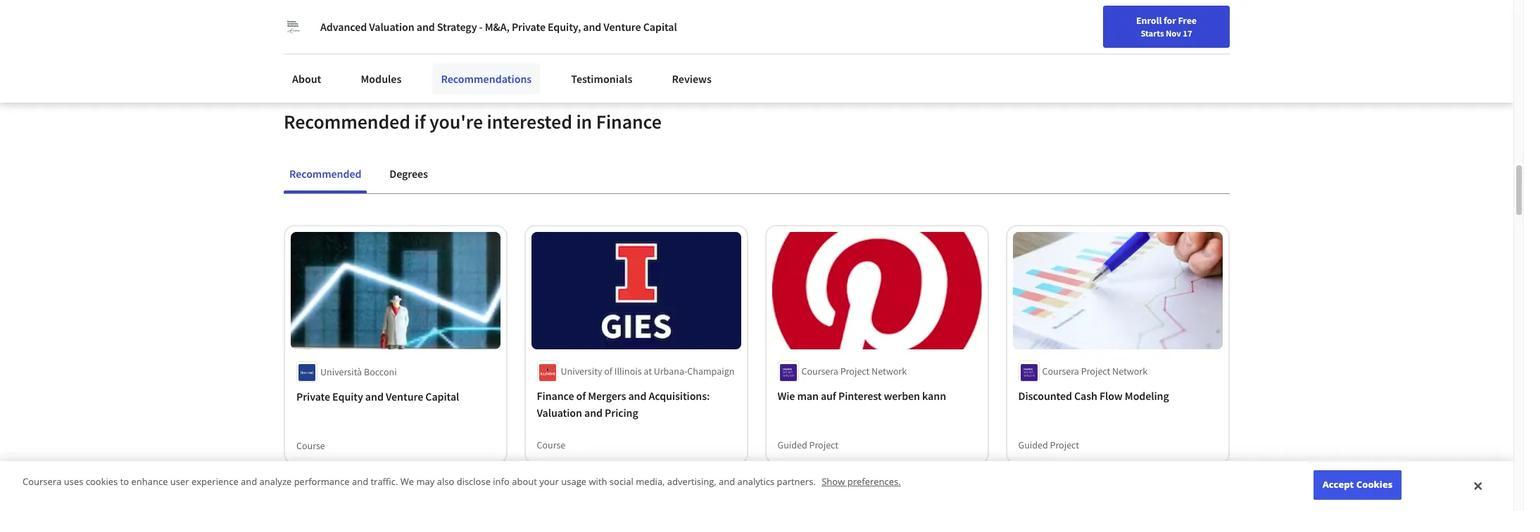 Task type: locate. For each thing, give the bounding box(es) containing it.
about
[[292, 72, 321, 86]]

1 horizontal spatial valuation
[[537, 406, 583, 421]]

with
[[589, 476, 607, 489]]

0 horizontal spatial guided project
[[778, 440, 839, 452]]

0 horizontal spatial valuation
[[369, 20, 414, 34]]

and left analytics at the bottom of page
[[719, 476, 735, 489]]

show
[[822, 476, 845, 489], [295, 480, 319, 493]]

wie man auf pinterest werben kann
[[778, 390, 947, 404]]

1 horizontal spatial coursera project network
[[1043, 366, 1148, 378]]

network up discounted cash flow modeling link
[[1113, 366, 1148, 378]]

venture up 'testimonials' link
[[604, 20, 641, 34]]

recommendations link
[[433, 63, 540, 94]]

0 horizontal spatial capital
[[425, 390, 459, 404]]

1 coursera project network from the left
[[802, 366, 907, 378]]

0 vertical spatial recommended
[[284, 109, 410, 134]]

acquisitions:
[[649, 390, 710, 404]]

1 guided from the left
[[778, 440, 808, 452]]

of
[[605, 366, 613, 378], [577, 390, 586, 404]]

1 vertical spatial valuation
[[537, 406, 583, 421]]

1 network from the left
[[872, 366, 907, 378]]

of left mergers
[[577, 390, 586, 404]]

1 vertical spatial of
[[577, 390, 586, 404]]

guided project for discounted
[[1019, 440, 1080, 452]]

coursera project network
[[802, 366, 907, 378], [1043, 366, 1148, 378]]

finance right in
[[596, 109, 662, 134]]

guided project
[[778, 440, 839, 452], [1019, 440, 1080, 452]]

coursera project network for auf
[[802, 366, 907, 378]]

private left equity
[[296, 390, 330, 404]]

venture
[[604, 20, 641, 34], [386, 390, 423, 404]]

analyze
[[260, 476, 292, 489]]

0 horizontal spatial venture
[[386, 390, 423, 404]]

0 vertical spatial private
[[512, 20, 546, 34]]

and left 'strategy'
[[417, 20, 435, 34]]

0 horizontal spatial university
[[561, 366, 603, 378]]

at
[[644, 366, 652, 378]]

user
[[170, 476, 189, 489]]

about link
[[284, 63, 330, 94]]

testimonials
[[571, 72, 633, 86]]

finance
[[596, 109, 662, 134], [537, 390, 574, 404]]

pinterest
[[839, 390, 882, 404]]

2 horizontal spatial coursera
[[1043, 366, 1080, 378]]

recommended for recommended if you're interested in finance
[[284, 109, 410, 134]]

guided down discounted
[[1019, 440, 1048, 452]]

guided project up partners.
[[778, 440, 839, 452]]

guided for wie
[[778, 440, 808, 452]]

discounted cash flow modeling link
[[1019, 388, 1217, 405]]

course
[[296, 440, 325, 452], [537, 440, 566, 452]]

of left illinois
[[605, 366, 613, 378]]

coursera left the uses
[[23, 476, 62, 489]]

disclose
[[457, 476, 491, 489]]

preferences.
[[847, 476, 901, 489]]

1 course from the left
[[296, 440, 325, 452]]

2 guided from the left
[[1019, 440, 1048, 452]]

0 horizontal spatial coursera project network
[[802, 366, 907, 378]]

coursera up auf
[[802, 366, 839, 378]]

cookies
[[1357, 479, 1393, 492]]

also
[[437, 476, 454, 489]]

2 guided project from the left
[[1019, 440, 1080, 452]]

valuation right advanced
[[369, 20, 414, 34]]

1 horizontal spatial finance
[[596, 109, 662, 134]]

1 horizontal spatial university
[[1043, 5, 1092, 19]]

1 horizontal spatial course
[[537, 440, 566, 452]]

0 vertical spatial capital
[[643, 20, 677, 34]]

man
[[798, 390, 819, 404]]

and right more at the bottom left of page
[[352, 476, 368, 489]]

venture inside collection element
[[386, 390, 423, 404]]

recommended
[[284, 109, 410, 134], [289, 167, 361, 181]]

and up pricing
[[629, 390, 647, 404]]

private right m&a,
[[512, 20, 546, 34]]

coursera project network up pinterest
[[802, 366, 907, 378]]

università
[[320, 366, 362, 378]]

project
[[841, 366, 870, 378], [1082, 366, 1111, 378], [810, 440, 839, 452], [1050, 440, 1080, 452]]

show right partners.
[[822, 476, 845, 489]]

in
[[576, 109, 592, 134]]

champaign
[[688, 366, 735, 378]]

0 horizontal spatial of
[[577, 390, 586, 404]]

1 horizontal spatial guided project
[[1019, 440, 1080, 452]]

finance left mergers
[[537, 390, 574, 404]]

1 horizontal spatial coursera
[[802, 366, 839, 378]]

network
[[872, 366, 907, 378], [1113, 366, 1148, 378]]

venture down "bocconi" on the bottom of the page
[[386, 390, 423, 404]]

1 guided project from the left
[[778, 440, 839, 452]]

may
[[416, 476, 435, 489]]

of for finance
[[577, 390, 586, 404]]

None search field
[[201, 9, 539, 37]]

2 course from the left
[[537, 440, 566, 452]]

coursera
[[802, 366, 839, 378], [1043, 366, 1080, 378], [23, 476, 62, 489]]

erasmus
[[1000, 5, 1041, 19]]

1 vertical spatial university
[[561, 366, 603, 378]]

2 network from the left
[[1113, 366, 1148, 378]]

0 horizontal spatial finance
[[537, 390, 574, 404]]

show inside button
[[295, 480, 319, 493]]

0 horizontal spatial show
[[295, 480, 319, 493]]

0 vertical spatial university
[[1043, 5, 1092, 19]]

1 horizontal spatial venture
[[604, 20, 641, 34]]

1 vertical spatial venture
[[386, 390, 423, 404]]

1 horizontal spatial guided
[[1019, 440, 1048, 452]]

guided up partners.
[[778, 440, 808, 452]]

coursera for man
[[802, 366, 839, 378]]

accept cookies button
[[1314, 471, 1402, 501]]

2 coursera project network from the left
[[1043, 366, 1148, 378]]

about
[[512, 476, 537, 489]]

mergers
[[588, 390, 626, 404]]

valuation left pricing
[[537, 406, 583, 421]]

coursera for cash
[[1043, 366, 1080, 378]]

and left analyze
[[241, 476, 257, 489]]

and down mergers
[[585, 406, 603, 421]]

course up your
[[537, 440, 566, 452]]

for
[[1164, 14, 1176, 27]]

coursera up discounted
[[1043, 366, 1080, 378]]

guided for discounted
[[1019, 440, 1048, 452]]

1 vertical spatial private
[[296, 390, 330, 404]]

1 horizontal spatial network
[[1113, 366, 1148, 378]]

and
[[417, 20, 435, 34], [583, 20, 601, 34], [365, 390, 384, 404], [629, 390, 647, 404], [585, 406, 603, 421], [241, 476, 257, 489], [352, 476, 368, 489], [719, 476, 735, 489]]

show left 6
[[295, 480, 319, 493]]

0 vertical spatial finance
[[596, 109, 662, 134]]

network up wie man auf pinterest werben kann link
[[872, 366, 907, 378]]

show preferences. link
[[822, 476, 901, 489]]

1 vertical spatial finance
[[537, 390, 574, 404]]

nov
[[1166, 27, 1181, 39]]

0 horizontal spatial network
[[872, 366, 907, 378]]

capital
[[643, 20, 677, 34], [425, 390, 459, 404]]

coursera project network up discounted cash flow modeling
[[1043, 366, 1148, 378]]

0 horizontal spatial private
[[296, 390, 330, 404]]

0 vertical spatial of
[[605, 366, 613, 378]]

valuation
[[369, 20, 414, 34], [537, 406, 583, 421]]

università bocconi
[[320, 366, 397, 378]]

network for pinterest
[[872, 366, 907, 378]]

recommended for recommended
[[289, 167, 361, 181]]

0 horizontal spatial guided
[[778, 440, 808, 452]]

project up discounted cash flow modeling
[[1082, 366, 1111, 378]]

of inside finance of mergers and acquisitions: valuation and pricing
[[577, 390, 586, 404]]

1 vertical spatial capital
[[425, 390, 459, 404]]

0 horizontal spatial course
[[296, 440, 325, 452]]

university right erasmus
[[1043, 5, 1092, 19]]

1 horizontal spatial of
[[605, 366, 613, 378]]

1 horizontal spatial private
[[512, 20, 546, 34]]

university inside erasmus university rotterdam link
[[1043, 5, 1092, 19]]

1 vertical spatial recommended
[[289, 167, 361, 181]]

course up the performance
[[296, 440, 325, 452]]

private
[[512, 20, 546, 34], [296, 390, 330, 404]]

recommended inside recommended button
[[289, 167, 361, 181]]

if
[[414, 109, 426, 134]]

and down "bocconi" on the bottom of the page
[[365, 390, 384, 404]]

guided project down discounted
[[1019, 440, 1080, 452]]

university up mergers
[[561, 366, 603, 378]]

and right the equity,
[[583, 20, 601, 34]]

wie man auf pinterest werben kann link
[[778, 388, 976, 405]]



Task type: vqa. For each thing, say whether or not it's contained in the screenshot.
eighth Week
no



Task type: describe. For each thing, give the bounding box(es) containing it.
illinois
[[615, 366, 642, 378]]

erasmus university rotterdam link
[[1000, 3, 1145, 20]]

media,
[[636, 476, 665, 489]]

pricing
[[605, 406, 639, 421]]

private inside collection element
[[296, 390, 330, 404]]

private equity and venture capital link
[[296, 388, 495, 405]]

strategy
[[437, 20, 477, 34]]

uses
[[64, 476, 83, 489]]

erasmus university rotterdam image
[[284, 17, 303, 37]]

collection element
[[275, 194, 1238, 512]]

enroll for free starts nov 17
[[1136, 14, 1197, 39]]

valuation inside finance of mergers and acquisitions: valuation and pricing
[[537, 406, 583, 421]]

6
[[321, 480, 326, 493]]

werben
[[884, 390, 920, 404]]

we
[[400, 476, 414, 489]]

starts
[[1141, 27, 1164, 39]]

discounted
[[1019, 390, 1073, 404]]

coursera uses cookies to enhance user experience and analyze performance and traffic. we may also disclose info about your usage with social media, advertising, and analytics partners. show preferences.
[[23, 476, 901, 489]]

0 vertical spatial venture
[[604, 20, 641, 34]]

cash
[[1075, 390, 1098, 404]]

cookies
[[86, 476, 118, 489]]

network for modeling
[[1113, 366, 1148, 378]]

accept
[[1323, 479, 1354, 492]]

usage
[[561, 476, 587, 489]]

project down discounted
[[1050, 440, 1080, 452]]

modules link
[[352, 63, 410, 94]]

reviews
[[672, 72, 712, 86]]

rotterdam
[[1094, 5, 1145, 19]]

finance of mergers and acquisitions: valuation and pricing link
[[537, 388, 736, 422]]

finance inside finance of mergers and acquisitions: valuation and pricing
[[537, 390, 574, 404]]

modeling
[[1125, 390, 1170, 404]]

course for finance of mergers and acquisitions: valuation and pricing
[[537, 440, 566, 452]]

flow
[[1100, 390, 1123, 404]]

equity,
[[548, 20, 581, 34]]

university of illinois at urbana-champaign
[[561, 366, 735, 378]]

auf
[[821, 390, 837, 404]]

advanced
[[320, 20, 367, 34]]

project up pinterest
[[841, 366, 870, 378]]

free
[[1178, 14, 1197, 27]]

university inside collection element
[[561, 366, 603, 378]]

bocconi
[[364, 366, 397, 378]]

0 horizontal spatial coursera
[[23, 476, 62, 489]]

m&a,
[[485, 20, 510, 34]]

1 horizontal spatial capital
[[643, 20, 677, 34]]

recommended if you're interested in finance
[[284, 109, 662, 134]]

your
[[539, 476, 559, 489]]

enhance
[[131, 476, 168, 489]]

capital inside collection element
[[425, 390, 459, 404]]

reviews link
[[664, 63, 720, 94]]

equity
[[332, 390, 363, 404]]

degrees
[[390, 167, 428, 181]]

testimonials link
[[563, 63, 641, 94]]

partners.
[[777, 476, 816, 489]]

0 vertical spatial valuation
[[369, 20, 414, 34]]

experience
[[191, 476, 238, 489]]

17
[[1183, 27, 1192, 39]]

enroll
[[1136, 14, 1162, 27]]

of for university
[[605, 366, 613, 378]]

more
[[328, 480, 350, 493]]

recommendation tabs tab list
[[284, 157, 1230, 193]]

1 horizontal spatial show
[[822, 476, 845, 489]]

kann
[[923, 390, 947, 404]]

degrees button
[[384, 157, 434, 191]]

traffic.
[[371, 476, 398, 489]]

urbana-
[[654, 366, 688, 378]]

recommendations
[[441, 72, 532, 86]]

modules
[[361, 72, 402, 86]]

guided project for wie
[[778, 440, 839, 452]]

erasmus university rotterdam
[[1000, 5, 1145, 19]]

wie
[[778, 390, 795, 404]]

interested
[[487, 109, 572, 134]]

show 6 more button
[[284, 474, 362, 499]]

accept cookies
[[1323, 479, 1393, 492]]

-
[[479, 20, 483, 34]]

advertising,
[[667, 476, 716, 489]]

advanced valuation and strategy - m&a, private equity, and venture capital
[[320, 20, 677, 34]]

coursera project network for flow
[[1043, 366, 1148, 378]]

finance of mergers and acquisitions: valuation and pricing
[[537, 390, 710, 421]]

course for private equity and venture capital
[[296, 440, 325, 452]]

private equity and venture capital
[[296, 390, 459, 404]]

show 6 more
[[295, 480, 350, 493]]

project up partners.
[[810, 440, 839, 452]]

analytics
[[738, 476, 775, 489]]

discounted cash flow modeling
[[1019, 390, 1170, 404]]

info
[[493, 476, 510, 489]]

to
[[120, 476, 129, 489]]

you're
[[429, 109, 483, 134]]

recommended button
[[284, 157, 367, 191]]

social
[[610, 476, 634, 489]]

performance
[[294, 476, 350, 489]]



